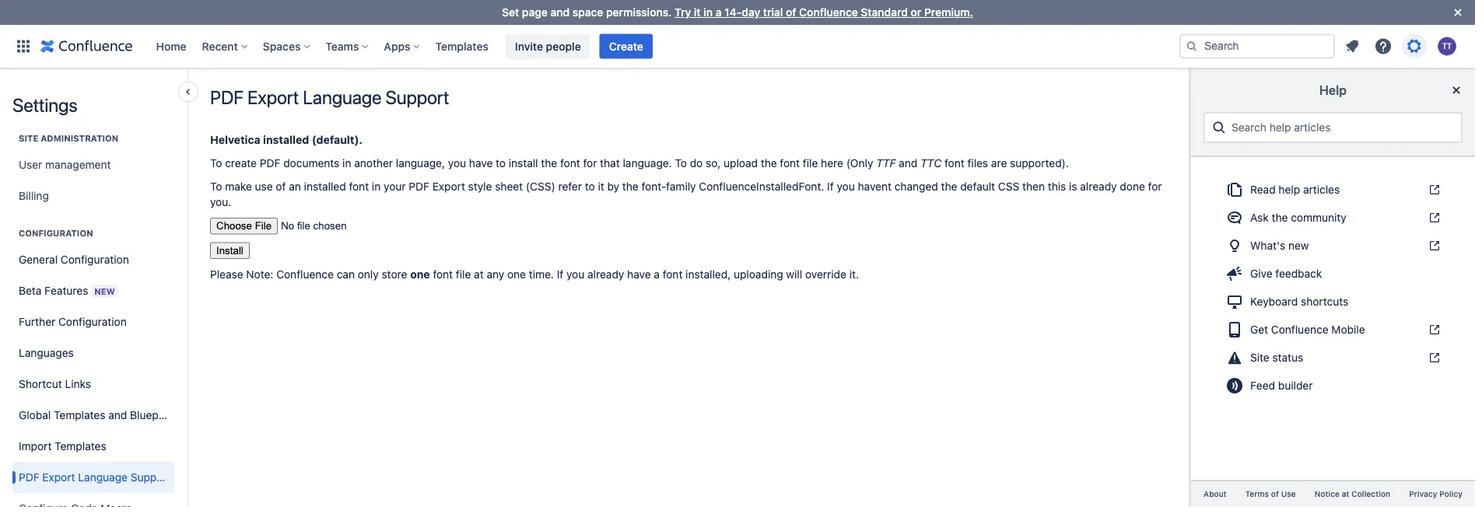 Task type: locate. For each thing, give the bounding box(es) containing it.
1 vertical spatial at
[[1342, 490, 1349, 499]]

confluence down keyboard shortcuts
[[1271, 323, 1329, 336]]

to inside to make use of an installed font in your pdf export style sheet (css) refer to it by the font-family confluenceinstalledfont. if you havent changed the default css then this is already done for you.
[[210, 180, 222, 193]]

a left 14-
[[716, 6, 722, 19]]

shortcut icon image for mobile
[[1425, 324, 1441, 336]]

templates for import templates
[[55, 440, 106, 453]]

1 vertical spatial templates
[[54, 409, 105, 422]]

user
[[19, 158, 42, 171]]

installed down documents
[[304, 180, 346, 193]]

installed up documents
[[263, 133, 309, 146]]

font down another
[[349, 180, 369, 193]]

further configuration
[[19, 315, 127, 328]]

templates inside global element
[[435, 40, 489, 53]]

terms of use link
[[1236, 488, 1305, 501]]

shortcut icon image inside 'ask the community' link
[[1425, 212, 1441, 224]]

1 vertical spatial close image
[[1447, 81, 1466, 100]]

use
[[1281, 490, 1296, 499]]

note:
[[246, 268, 273, 281]]

3 shortcut icon image from the top
[[1425, 240, 1441, 252]]

0 vertical spatial installed
[[263, 133, 309, 146]]

2 horizontal spatial of
[[1271, 490, 1279, 499]]

1 horizontal spatial have
[[627, 268, 651, 281]]

1 vertical spatial you
[[837, 180, 855, 193]]

privacy policy link
[[1400, 488, 1472, 501]]

0 vertical spatial templates
[[435, 40, 489, 53]]

lightbulb icon image
[[1225, 237, 1244, 255]]

invite people button
[[506, 34, 590, 59]]

1 vertical spatial site
[[1250, 351, 1270, 364]]

configuration up languages link
[[58, 315, 127, 328]]

site up "user"
[[19, 133, 38, 144]]

1 horizontal spatial if
[[827, 180, 834, 193]]

if
[[827, 180, 834, 193], [557, 268, 563, 281]]

what's new link
[[1216, 233, 1450, 258]]

privacy policy
[[1409, 490, 1463, 499]]

2 vertical spatial and
[[108, 409, 127, 422]]

already inside to make use of an installed font in your pdf export style sheet (css) refer to it by the font-family confluenceinstalledfont. if you havent changed the default css then this is already done for you.
[[1080, 180, 1117, 193]]

1 horizontal spatial and
[[550, 6, 570, 19]]

configuration inside general configuration link
[[61, 253, 129, 266]]

1 horizontal spatial export
[[247, 86, 299, 108]]

please note: confluence can only store one font file at any one time. if you already have a font installed, uploading will override it.
[[210, 268, 859, 281]]

support
[[385, 86, 449, 108], [130, 471, 171, 484]]

font right the store
[[433, 268, 453, 281]]

export up helvetica installed (default).
[[247, 86, 299, 108]]

1 horizontal spatial it
[[694, 6, 701, 19]]

0 horizontal spatial for
[[583, 157, 597, 170]]

recent button
[[197, 34, 254, 59]]

languages
[[19, 347, 74, 359]]

if down here
[[827, 180, 834, 193]]

import templates
[[19, 440, 106, 453]]

export down import templates
[[42, 471, 75, 484]]

1 vertical spatial installed
[[304, 180, 346, 193]]

0 vertical spatial configuration
[[19, 228, 93, 238]]

1 horizontal spatial already
[[1080, 180, 1117, 193]]

0 vertical spatial of
[[786, 6, 796, 19]]

to left the install
[[496, 157, 506, 170]]

ttf
[[876, 157, 896, 170]]

supported).
[[1010, 157, 1069, 170]]

at right notice
[[1342, 490, 1349, 499]]

0 vertical spatial close image
[[1449, 3, 1467, 22]]

1 horizontal spatial for
[[1148, 180, 1162, 193]]

1 horizontal spatial one
[[507, 268, 526, 281]]

spaces
[[263, 40, 301, 53]]

notification icon image
[[1343, 37, 1362, 56]]

configuration inside further configuration link
[[58, 315, 127, 328]]

Search field
[[1180, 34, 1335, 59]]

only
[[358, 268, 379, 281]]

4 shortcut icon image from the top
[[1425, 324, 1441, 336]]

export left "style"
[[432, 180, 465, 193]]

shortcut icon image inside read help articles link
[[1425, 184, 1441, 196]]

1 horizontal spatial language
[[303, 86, 382, 108]]

banner
[[0, 25, 1475, 68]]

close image for set page and space permissions.
[[1449, 3, 1467, 22]]

in left your
[[372, 180, 381, 193]]

settings icon image
[[1405, 37, 1424, 56]]

sheet
[[495, 180, 523, 193]]

keyboard shortcuts button
[[1216, 289, 1450, 314]]

1 horizontal spatial support
[[385, 86, 449, 108]]

2 one from the left
[[507, 268, 526, 281]]

close image down your profile and preferences image
[[1447, 81, 1466, 100]]

pdf inside to make use of an installed font in your pdf export style sheet (css) refer to it by the font-family confluenceinstalledfont. if you havent changed the default css then this is already done for you.
[[409, 180, 429, 193]]

if right time. on the bottom left
[[557, 268, 563, 281]]

pdf export language support down the import templates link
[[19, 471, 171, 484]]

0 vertical spatial have
[[469, 157, 493, 170]]

to right refer
[[585, 180, 595, 193]]

you right time. on the bottom left
[[566, 268, 585, 281]]

0 horizontal spatial you
[[448, 157, 466, 170]]

2 vertical spatial configuration
[[58, 315, 127, 328]]

0 horizontal spatial already
[[588, 268, 624, 281]]

1 vertical spatial pdf export language support
[[19, 471, 171, 484]]

close image
[[1449, 3, 1467, 22], [1447, 81, 1466, 100]]

language down the import templates link
[[78, 471, 128, 484]]

configuration for general
[[61, 253, 129, 266]]

0 horizontal spatial confluence
[[276, 268, 334, 281]]

get confluence mobile
[[1250, 323, 1365, 336]]

then
[[1022, 180, 1045, 193]]

shortcut icon image inside site status link
[[1425, 352, 1441, 364]]

1 vertical spatial language
[[78, 471, 128, 484]]

templates down "links"
[[54, 409, 105, 422]]

1 vertical spatial for
[[1148, 180, 1162, 193]]

0 horizontal spatial export
[[42, 471, 75, 484]]

helvetica installed (default).
[[210, 133, 363, 146]]

at left any
[[474, 268, 484, 281]]

0 horizontal spatial a
[[654, 268, 660, 281]]

None submit
[[210, 242, 250, 259]]

shortcut icon image
[[1425, 184, 1441, 196], [1425, 212, 1441, 224], [1425, 240, 1441, 252], [1425, 324, 1441, 336], [1425, 352, 1441, 364]]

another
[[354, 157, 393, 170]]

0 vertical spatial language
[[303, 86, 382, 108]]

and right ttf
[[899, 157, 918, 170]]

features
[[45, 284, 88, 297]]

are
[[991, 157, 1007, 170]]

to make use of an installed font in your pdf export style sheet (css) refer to it by the font-family confluenceinstalledfont. if you havent changed the default css then this is already done for you.
[[210, 180, 1162, 209]]

it left by in the top left of the page
[[598, 180, 604, 193]]

do
[[690, 157, 703, 170]]

you down here
[[837, 180, 855, 193]]

0 vertical spatial pdf export language support
[[210, 86, 449, 108]]

0 horizontal spatial support
[[130, 471, 171, 484]]

configuration
[[19, 228, 93, 238], [61, 253, 129, 266], [58, 315, 127, 328]]

default
[[960, 180, 995, 193]]

1 vertical spatial confluence
[[276, 268, 334, 281]]

0 horizontal spatial of
[[276, 180, 286, 193]]

pdf
[[210, 86, 244, 108], [260, 157, 280, 170], [409, 180, 429, 193], [19, 471, 39, 484]]

to left create
[[210, 157, 222, 170]]

for
[[583, 157, 597, 170], [1148, 180, 1162, 193]]

one right the store
[[410, 268, 430, 281]]

pdf down language,
[[409, 180, 429, 193]]

ask the community
[[1250, 211, 1347, 224]]

permissions.
[[606, 6, 672, 19]]

2 horizontal spatial in
[[704, 6, 713, 19]]

is
[[1069, 180, 1077, 193]]

you right language,
[[448, 157, 466, 170]]

status
[[1273, 351, 1303, 364]]

feed
[[1250, 379, 1275, 392]]

2 horizontal spatial export
[[432, 180, 465, 193]]

have up "style"
[[469, 157, 493, 170]]

confluence right trial
[[799, 6, 858, 19]]

1 horizontal spatial you
[[566, 268, 585, 281]]

privacy
[[1409, 490, 1437, 499]]

have left the installed,
[[627, 268, 651, 281]]

global
[[19, 409, 51, 422]]

of right trial
[[786, 6, 796, 19]]

you.
[[210, 196, 231, 209]]

global templates and blueprints
[[19, 409, 181, 422]]

0 vertical spatial if
[[827, 180, 834, 193]]

None file field
[[210, 218, 407, 235]]

1 vertical spatial support
[[130, 471, 171, 484]]

billing
[[19, 189, 49, 202]]

billing link
[[12, 181, 174, 212]]

0 vertical spatial for
[[583, 157, 597, 170]]

and left blueprints on the bottom of page
[[108, 409, 127, 422]]

1 vertical spatial already
[[588, 268, 624, 281]]

0 horizontal spatial file
[[456, 268, 471, 281]]

confluence image
[[40, 37, 133, 56], [40, 37, 133, 56]]

in for it
[[704, 6, 713, 19]]

a left the installed,
[[654, 268, 660, 281]]

blueprints
[[130, 409, 181, 422]]

and right page
[[550, 6, 570, 19]]

warning icon image
[[1225, 349, 1244, 367]]

font up confluenceinstalledfont.
[[780, 157, 800, 170]]

templates right apps popup button
[[435, 40, 489, 53]]

trial
[[763, 6, 783, 19]]

banner containing home
[[0, 25, 1475, 68]]

languages link
[[12, 338, 174, 369]]

1 horizontal spatial in
[[372, 180, 381, 193]]

feedback icon image
[[1225, 265, 1244, 283]]

1 horizontal spatial to
[[585, 180, 595, 193]]

one right any
[[507, 268, 526, 281]]

site inside group
[[19, 133, 38, 144]]

pdf export language support up (default).
[[210, 86, 449, 108]]

2 vertical spatial export
[[42, 471, 75, 484]]

0 horizontal spatial and
[[108, 409, 127, 422]]

for inside to make use of an installed font in your pdf export style sheet (css) refer to it by the font-family confluenceinstalledfont. if you havent changed the default css then this is already done for you.
[[1148, 180, 1162, 193]]

of left "use"
[[1271, 490, 1279, 499]]

give feedback button
[[1216, 261, 1450, 286]]

2 horizontal spatial you
[[837, 180, 855, 193]]

1 horizontal spatial a
[[716, 6, 722, 19]]

1 vertical spatial configuration
[[61, 253, 129, 266]]

to for font
[[210, 180, 222, 193]]

1 vertical spatial if
[[557, 268, 563, 281]]

and inside configuration group
[[108, 409, 127, 422]]

configuration group
[[12, 212, 181, 507]]

2 vertical spatial you
[[566, 268, 585, 281]]

1 vertical spatial a
[[654, 268, 660, 281]]

shortcut icon image inside get confluence mobile link
[[1425, 324, 1441, 336]]

1 vertical spatial and
[[899, 157, 918, 170]]

0 vertical spatial and
[[550, 6, 570, 19]]

support down apps popup button
[[385, 86, 449, 108]]

0 horizontal spatial site
[[19, 133, 38, 144]]

give
[[1250, 267, 1273, 280]]

0 vertical spatial site
[[19, 133, 38, 144]]

1 vertical spatial of
[[276, 180, 286, 193]]

already right is
[[1080, 180, 1117, 193]]

2 horizontal spatial and
[[899, 157, 918, 170]]

it right try
[[694, 6, 701, 19]]

the right by in the top left of the page
[[622, 180, 639, 193]]

in down (default).
[[342, 157, 351, 170]]

site for site administration
[[19, 133, 38, 144]]

beta
[[19, 284, 42, 297]]

1 shortcut icon image from the top
[[1425, 184, 1441, 196]]

in inside to make use of an installed font in your pdf export style sheet (css) refer to it by the font-family confluenceinstalledfont. if you havent changed the default css then this is already done for you.
[[372, 180, 381, 193]]

feed builder
[[1250, 379, 1313, 392]]

it inside to make use of an installed font in your pdf export style sheet (css) refer to it by the font-family confluenceinstalledfont. if you havent changed the default css then this is already done for you.
[[598, 180, 604, 193]]

0 vertical spatial confluence
[[799, 6, 858, 19]]

2 shortcut icon image from the top
[[1425, 212, 1441, 224]]

pdf export language support link
[[12, 462, 174, 493]]

1 vertical spatial to
[[585, 180, 595, 193]]

configuration up general
[[19, 228, 93, 238]]

file left any
[[456, 268, 471, 281]]

file
[[803, 157, 818, 170], [456, 268, 471, 281]]

language.
[[623, 157, 672, 170]]

file left here
[[803, 157, 818, 170]]

0 horizontal spatial language
[[78, 471, 128, 484]]

and
[[550, 6, 570, 19], [899, 157, 918, 170], [108, 409, 127, 422]]

0 vertical spatial in
[[704, 6, 713, 19]]

the left 'default'
[[941, 180, 957, 193]]

0 horizontal spatial if
[[557, 268, 563, 281]]

installed
[[263, 133, 309, 146], [304, 180, 346, 193]]

site
[[19, 133, 38, 144], [1250, 351, 1270, 364]]

2 horizontal spatial confluence
[[1271, 323, 1329, 336]]

font up refer
[[560, 157, 580, 170]]

font left files
[[945, 157, 965, 170]]

1 horizontal spatial at
[[1342, 490, 1349, 499]]

1 vertical spatial in
[[342, 157, 351, 170]]

0 horizontal spatial one
[[410, 268, 430, 281]]

to up you.
[[210, 180, 222, 193]]

global element
[[9, 25, 1176, 68]]

0 vertical spatial already
[[1080, 180, 1117, 193]]

mobile icon image
[[1225, 321, 1244, 339]]

to inside to make use of an installed font in your pdf export style sheet (css) refer to it by the font-family confluenceinstalledfont. if you havent changed the default css then this is already done for you.
[[585, 180, 595, 193]]

5 shortcut icon image from the top
[[1425, 352, 1441, 364]]

1 horizontal spatial pdf export language support
[[210, 86, 449, 108]]

pdf down 'import'
[[19, 471, 39, 484]]

already right time. on the bottom left
[[588, 268, 624, 281]]

for left that
[[583, 157, 597, 170]]

0 vertical spatial a
[[716, 6, 722, 19]]

override
[[805, 268, 847, 281]]

administration
[[41, 133, 118, 144]]

shortcut icon image for articles
[[1425, 184, 1441, 196]]

export
[[247, 86, 299, 108], [432, 180, 465, 193], [42, 471, 75, 484]]

confluence left can
[[276, 268, 334, 281]]

space
[[572, 6, 603, 19]]

configuration up new
[[61, 253, 129, 266]]

2 vertical spatial templates
[[55, 440, 106, 453]]

2 vertical spatial in
[[372, 180, 381, 193]]

can
[[337, 268, 355, 281]]

0 vertical spatial to
[[496, 157, 506, 170]]

export inside to make use of an installed font in your pdf export style sheet (css) refer to it by the font-family confluenceinstalledfont. if you havent changed the default css then this is already done for you.
[[432, 180, 465, 193]]

0 horizontal spatial pdf export language support
[[19, 471, 171, 484]]

0 horizontal spatial at
[[474, 268, 484, 281]]

language up (default).
[[303, 86, 382, 108]]

get confluence mobile link
[[1216, 317, 1450, 342]]

templates up pdf export language support link
[[55, 440, 106, 453]]

for right done
[[1148, 180, 1162, 193]]

appswitcher icon image
[[14, 37, 33, 56]]

1 vertical spatial it
[[598, 180, 604, 193]]

1 horizontal spatial file
[[803, 157, 818, 170]]

you inside to make use of an installed font in your pdf export style sheet (css) refer to it by the font-family confluenceinstalledfont. if you havent changed the default css then this is already done for you.
[[837, 180, 855, 193]]

policy
[[1440, 490, 1463, 499]]

of left an
[[276, 180, 286, 193]]

0 horizontal spatial it
[[598, 180, 604, 193]]

the up confluenceinstalledfont.
[[761, 157, 777, 170]]

use
[[255, 180, 273, 193]]

1 vertical spatial export
[[432, 180, 465, 193]]

close image up your profile and preferences image
[[1449, 3, 1467, 22]]

your
[[384, 180, 406, 193]]

font left the installed,
[[663, 268, 683, 281]]

create
[[225, 157, 257, 170]]

1 horizontal spatial site
[[1250, 351, 1270, 364]]

0 vertical spatial support
[[385, 86, 449, 108]]

have
[[469, 157, 493, 170], [627, 268, 651, 281]]

0 vertical spatial export
[[247, 86, 299, 108]]

language,
[[396, 157, 445, 170]]

to create pdf documents in another language, you have to install the font for that language. to do so, upload the font file here (only ttf and ttc font files are supported).
[[210, 157, 1069, 170]]

import templates link
[[12, 431, 174, 462]]

1 horizontal spatial of
[[786, 6, 796, 19]]

here
[[821, 157, 843, 170]]

0 vertical spatial you
[[448, 157, 466, 170]]

support down blueprints on the bottom of page
[[130, 471, 171, 484]]

in left 14-
[[704, 6, 713, 19]]

0 horizontal spatial have
[[469, 157, 493, 170]]

site right warning icon
[[1250, 351, 1270, 364]]

the up (css)
[[541, 157, 557, 170]]



Task type: vqa. For each thing, say whether or not it's contained in the screenshot.
the topmost already
yes



Task type: describe. For each thing, give the bounding box(es) containing it.
notice at collection
[[1315, 490, 1390, 499]]

1 vertical spatial file
[[456, 268, 471, 281]]

files
[[967, 157, 988, 170]]

pdf up 'helvetica' at the top left of the page
[[210, 86, 244, 108]]

shortcut links link
[[12, 369, 174, 400]]

to for language,
[[210, 157, 222, 170]]

store
[[382, 268, 407, 281]]

0 horizontal spatial to
[[496, 157, 506, 170]]

settings
[[12, 94, 77, 116]]

spaces button
[[258, 34, 316, 59]]

give feedback
[[1250, 267, 1322, 280]]

helvetica
[[210, 133, 260, 146]]

make
[[225, 180, 252, 193]]

2 vertical spatial of
[[1271, 490, 1279, 499]]

(css)
[[526, 180, 555, 193]]

pdf inside configuration group
[[19, 471, 39, 484]]

templates link
[[431, 34, 493, 59]]

the right ask
[[1272, 211, 1288, 224]]

terms
[[1245, 490, 1269, 499]]

pdf up use
[[260, 157, 280, 170]]

site for site status
[[1250, 351, 1270, 364]]

user management
[[19, 158, 111, 171]]

by
[[607, 180, 619, 193]]

keyboard
[[1250, 295, 1298, 308]]

mobile
[[1332, 323, 1365, 336]]

set
[[502, 6, 519, 19]]

export inside configuration group
[[42, 471, 75, 484]]

documents
[[283, 157, 340, 170]]

beta features new
[[19, 284, 115, 297]]

help
[[1320, 83, 1347, 98]]

any
[[487, 268, 504, 281]]

page
[[522, 6, 548, 19]]

refer
[[558, 180, 582, 193]]

community
[[1291, 211, 1347, 224]]

what's new
[[1250, 239, 1309, 252]]

collection
[[1352, 490, 1390, 499]]

site administration group
[[12, 117, 174, 216]]

language inside pdf export language support link
[[78, 471, 128, 484]]

0 vertical spatial file
[[803, 157, 818, 170]]

keyboard shortcuts
[[1250, 295, 1349, 308]]

of inside to make use of an installed font in your pdf export style sheet (css) refer to it by the font-family confluenceinstalledfont. if you havent changed the default css then this is already done for you.
[[276, 180, 286, 193]]

teams button
[[321, 34, 375, 59]]

screen icon image
[[1225, 293, 1244, 311]]

or
[[911, 6, 921, 19]]

shortcuts
[[1301, 295, 1349, 308]]

will
[[786, 268, 802, 281]]

0 vertical spatial it
[[694, 6, 701, 19]]

about
[[1204, 490, 1227, 499]]

apps button
[[379, 34, 426, 59]]

recent
[[202, 40, 238, 53]]

user management link
[[12, 149, 174, 181]]

people
[[546, 40, 581, 53]]

time.
[[529, 268, 554, 281]]

support inside pdf export language support link
[[130, 471, 171, 484]]

documents icon image
[[1225, 180, 1244, 199]]

comment icon image
[[1225, 208, 1244, 227]]

1 horizontal spatial confluence
[[799, 6, 858, 19]]

configuration for further
[[58, 315, 127, 328]]

new
[[94, 286, 115, 296]]

14-
[[724, 6, 742, 19]]

ttc
[[920, 157, 942, 170]]

0 horizontal spatial in
[[342, 157, 351, 170]]

site administration
[[19, 133, 118, 144]]

premium.
[[924, 6, 973, 19]]

close image for help
[[1447, 81, 1466, 100]]

read
[[1250, 183, 1276, 196]]

font inside to make use of an installed font in your pdf export style sheet (css) refer to it by the font-family confluenceinstalledfont. if you havent changed the default css then this is already done for you.
[[349, 180, 369, 193]]

shortcut links
[[19, 378, 91, 391]]

what's
[[1250, 239, 1285, 252]]

search image
[[1186, 40, 1198, 53]]

get
[[1250, 323, 1268, 336]]

your profile and preferences image
[[1438, 37, 1457, 56]]

feed builder button
[[1216, 373, 1450, 398]]

apps
[[384, 40, 410, 53]]

install
[[509, 157, 538, 170]]

font-
[[642, 180, 666, 193]]

upload
[[724, 157, 758, 170]]

(default).
[[312, 133, 363, 146]]

ask the community link
[[1216, 205, 1450, 230]]

0 vertical spatial at
[[474, 268, 484, 281]]

teams
[[326, 40, 359, 53]]

an
[[289, 180, 301, 193]]

2 vertical spatial confluence
[[1271, 323, 1329, 336]]

templates for global templates and blueprints
[[54, 409, 105, 422]]

and for space
[[550, 6, 570, 19]]

set page and space permissions. try it in a 14-day trial of confluence standard or premium.
[[502, 6, 973, 19]]

shortcut icon image inside the what's new link
[[1425, 240, 1441, 252]]

signal icon image
[[1225, 377, 1244, 395]]

Search help articles field
[[1227, 114, 1455, 142]]

shortcut
[[19, 378, 62, 391]]

terms of use
[[1245, 490, 1296, 499]]

done
[[1120, 180, 1145, 193]]

import
[[19, 440, 52, 453]]

site status
[[1250, 351, 1303, 364]]

global templates and blueprints link
[[12, 400, 181, 431]]

create link
[[600, 34, 653, 59]]

in for font
[[372, 180, 381, 193]]

if inside to make use of an installed font in your pdf export style sheet (css) refer to it by the font-family confluenceinstalledfont. if you havent changed the default css then this is already done for you.
[[827, 180, 834, 193]]

1 vertical spatial have
[[627, 268, 651, 281]]

(only
[[846, 157, 873, 170]]

notice
[[1315, 490, 1340, 499]]

management
[[45, 158, 111, 171]]

pdf export language support inside configuration group
[[19, 471, 171, 484]]

uploading
[[734, 268, 783, 281]]

read help articles
[[1250, 183, 1340, 196]]

day
[[742, 6, 760, 19]]

help icon image
[[1374, 37, 1393, 56]]

and for blueprints
[[108, 409, 127, 422]]

general
[[19, 253, 58, 266]]

havent
[[858, 180, 892, 193]]

this
[[1048, 180, 1066, 193]]

1 one from the left
[[410, 268, 430, 281]]

feedback
[[1276, 267, 1322, 280]]

installed inside to make use of an installed font in your pdf export style sheet (css) refer to it by the font-family confluenceinstalledfont. if you havent changed the default css then this is already done for you.
[[304, 180, 346, 193]]

shortcut icon image for community
[[1425, 212, 1441, 224]]

site status link
[[1216, 345, 1450, 370]]

to left do
[[675, 157, 687, 170]]



